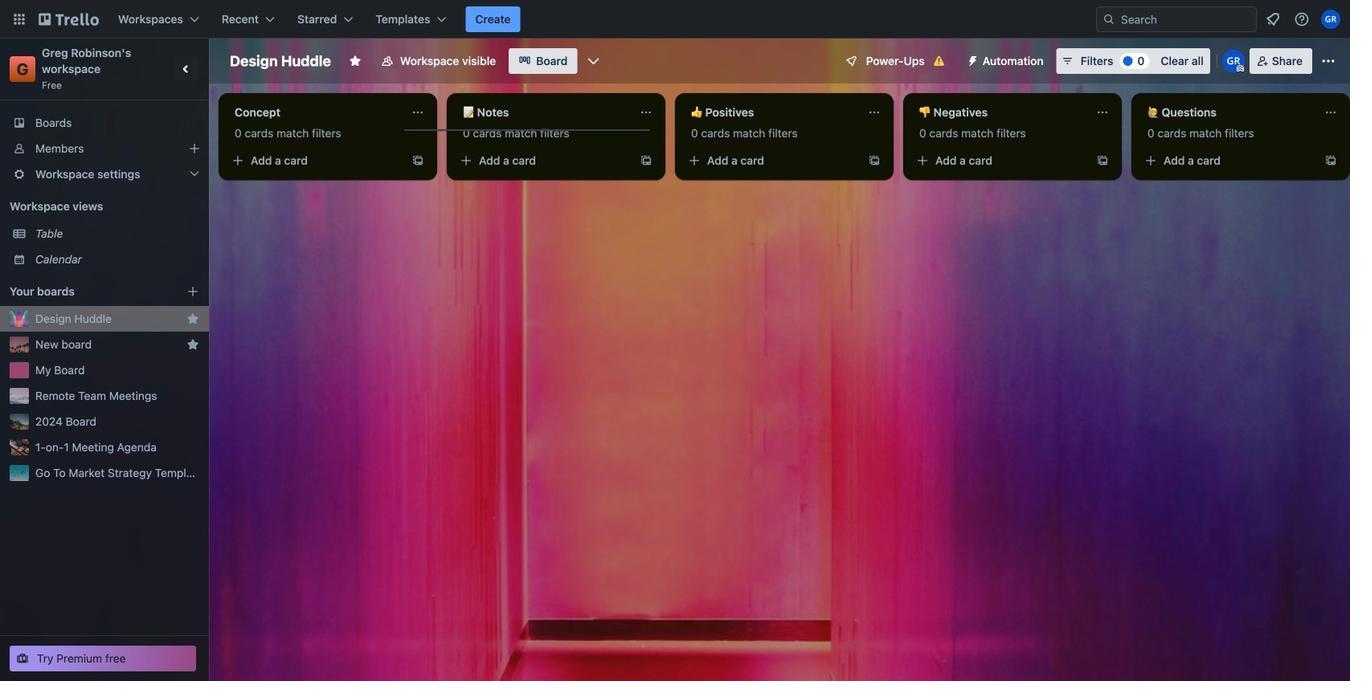 Task type: describe. For each thing, give the bounding box(es) containing it.
2 create from template… image from the left
[[640, 154, 653, 167]]

open information menu image
[[1294, 11, 1310, 27]]

1 vertical spatial greg robinson (gregrobinson96) image
[[1222, 50, 1245, 72]]

3 create from template… image from the left
[[868, 154, 881, 167]]

0 vertical spatial greg robinson (gregrobinson96) image
[[1321, 10, 1340, 29]]

Board name text field
[[222, 48, 339, 74]]

workspace navigation collapse icon image
[[175, 58, 198, 80]]

this member is an admin of this board. image
[[1237, 65, 1244, 72]]

your boards with 7 items element
[[10, 282, 162, 301]]

2 starred icon image from the top
[[186, 338, 199, 351]]

Search field
[[1115, 8, 1256, 31]]

primary element
[[0, 0, 1350, 39]]

0 notifications image
[[1263, 10, 1283, 29]]



Task type: locate. For each thing, give the bounding box(es) containing it.
show menu image
[[1320, 53, 1336, 69]]

1 horizontal spatial greg robinson (gregrobinson96) image
[[1321, 10, 1340, 29]]

add board image
[[186, 285, 199, 298]]

create from template… image
[[1096, 154, 1109, 167], [1324, 154, 1337, 167]]

greg robinson (gregrobinson96) image
[[1321, 10, 1340, 29], [1222, 50, 1245, 72]]

star or unstar board image
[[349, 55, 362, 68]]

0 horizontal spatial create from template… image
[[411, 154, 424, 167]]

0 horizontal spatial greg robinson (gregrobinson96) image
[[1222, 50, 1245, 72]]

customize views image
[[585, 53, 601, 69]]

None text field
[[225, 100, 405, 125], [910, 100, 1090, 125], [225, 100, 405, 125], [910, 100, 1090, 125]]

sm image
[[960, 48, 983, 71]]

starred icon image
[[186, 313, 199, 325], [186, 338, 199, 351]]

back to home image
[[39, 6, 99, 32]]

1 vertical spatial starred icon image
[[186, 338, 199, 351]]

1 horizontal spatial create from template… image
[[1324, 154, 1337, 167]]

greg robinson (gregrobinson96) image right open information menu image
[[1321, 10, 1340, 29]]

None text field
[[453, 100, 633, 125], [681, 100, 861, 125], [1138, 100, 1318, 125], [453, 100, 633, 125], [681, 100, 861, 125], [1138, 100, 1318, 125]]

1 create from template… image from the left
[[411, 154, 424, 167]]

search image
[[1103, 13, 1115, 26]]

1 horizontal spatial create from template… image
[[640, 154, 653, 167]]

2 horizontal spatial create from template… image
[[868, 154, 881, 167]]

2 create from template… image from the left
[[1324, 154, 1337, 167]]

create from template… image
[[411, 154, 424, 167], [640, 154, 653, 167], [868, 154, 881, 167]]

0 vertical spatial starred icon image
[[186, 313, 199, 325]]

0 horizontal spatial create from template… image
[[1096, 154, 1109, 167]]

1 starred icon image from the top
[[186, 313, 199, 325]]

1 create from template… image from the left
[[1096, 154, 1109, 167]]

greg robinson (gregrobinson96) image down search field
[[1222, 50, 1245, 72]]



Task type: vqa. For each thing, say whether or not it's contained in the screenshot.
the leftmost Greg Robinson (gregrobinson96) icon
yes



